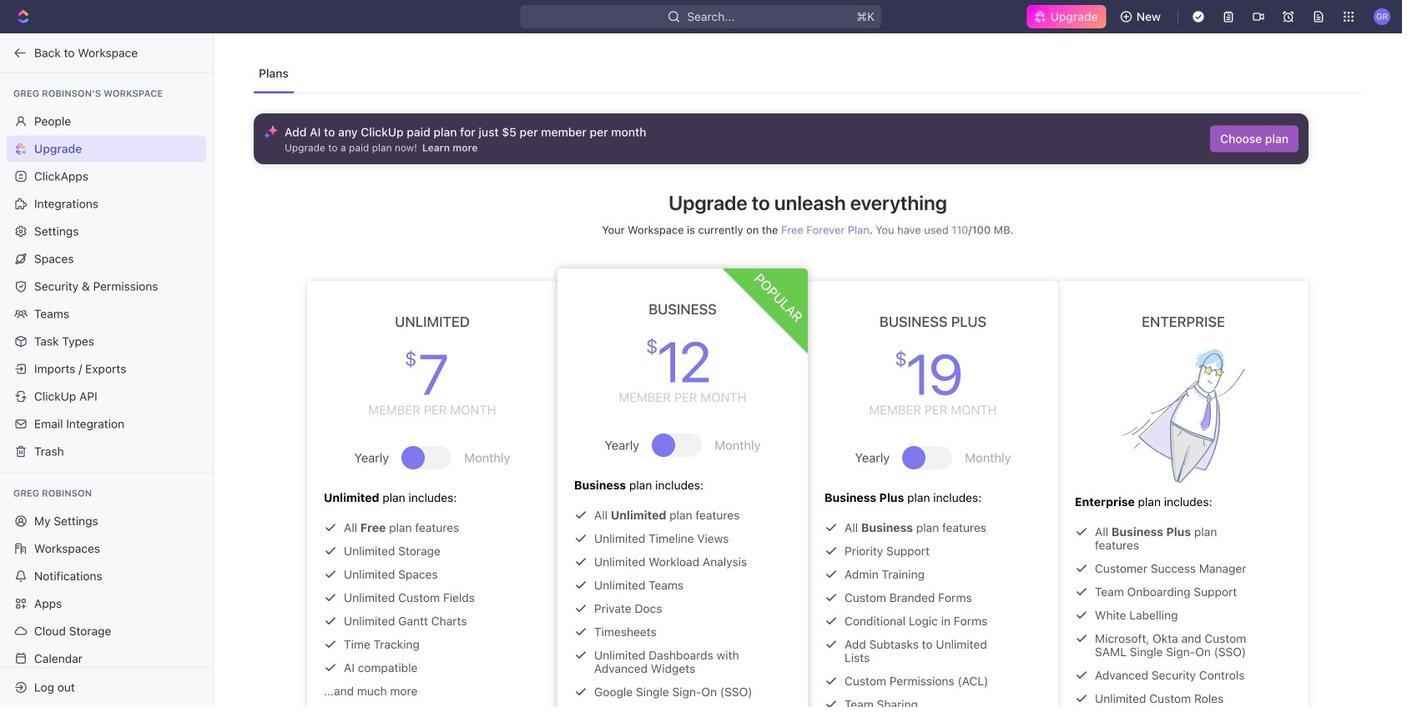 Task type: vqa. For each thing, say whether or not it's contained in the screenshot.
the bottom wifi icon
no



Task type: describe. For each thing, give the bounding box(es) containing it.
enterprise image
[[1122, 350, 1245, 483]]



